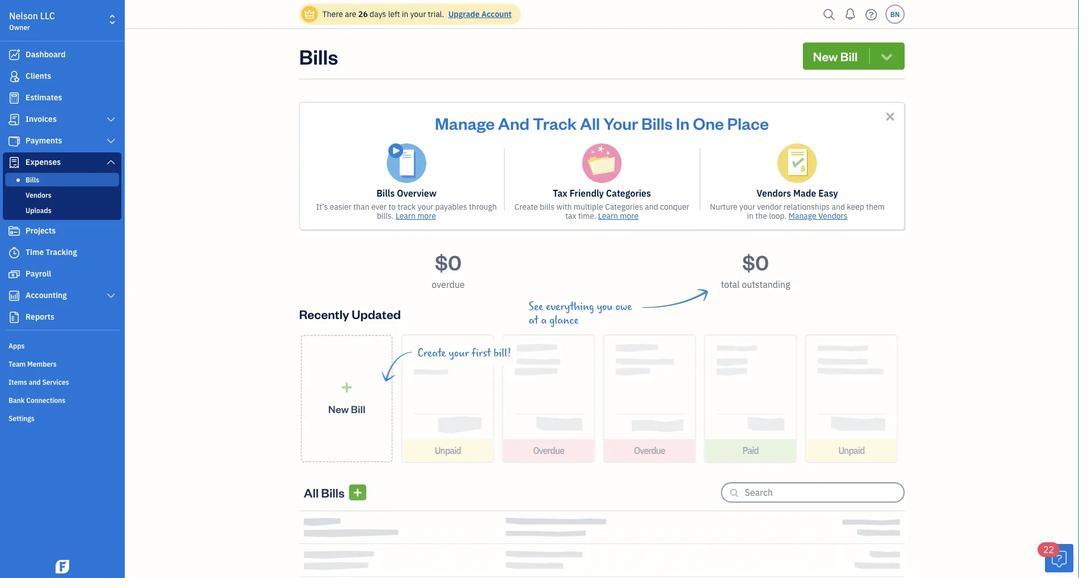 Task type: describe. For each thing, give the bounding box(es) containing it.
bills inside main 'element'
[[26, 175, 39, 184]]

overview
[[397, 187, 437, 199]]

uploads
[[26, 206, 51, 215]]

report image
[[7, 312, 21, 323]]

create bills with multiple categories and conquer tax time.
[[515, 202, 690, 221]]

time tracking
[[26, 247, 77, 257]]

bills link
[[5, 173, 119, 187]]

time tracking link
[[3, 243, 121, 263]]

paid
[[743, 445, 759, 457]]

nurture your vendor relationships and keep them in the loop.
[[710, 202, 885, 221]]

bill inside button
[[841, 48, 858, 64]]

freshbooks image
[[53, 560, 71, 574]]

more for tax friendly categories
[[620, 211, 639, 221]]

estimates
[[26, 92, 62, 103]]

total
[[721, 279, 740, 291]]

bills overview
[[377, 187, 437, 199]]

chevrondown image
[[879, 48, 895, 64]]

payment image
[[7, 136, 21, 147]]

left
[[388, 9, 400, 19]]

invoices
[[26, 114, 57, 124]]

invoice image
[[7, 114, 21, 125]]

client image
[[7, 71, 21, 82]]

chevron large down image for accounting
[[106, 292, 116, 301]]

apps link
[[3, 337, 121, 354]]

reports
[[26, 312, 54, 322]]

recently
[[299, 306, 349, 322]]

tax friendly categories image
[[582, 143, 622, 183]]

items
[[9, 378, 27, 387]]

apps
[[9, 341, 25, 351]]

new bill button
[[803, 43, 905, 70]]

vendors made easy
[[757, 187, 838, 199]]

the
[[756, 211, 767, 221]]

track
[[533, 112, 577, 134]]

chart image
[[7, 290, 21, 302]]

owner
[[9, 23, 30, 32]]

one
[[693, 112, 724, 134]]

bills up "to"
[[377, 187, 395, 199]]

friendly
[[570, 187, 604, 199]]

tax friendly categories
[[553, 187, 651, 199]]

everything
[[546, 301, 594, 313]]

it's
[[316, 202, 328, 212]]

track
[[398, 202, 416, 212]]

payables
[[435, 202, 467, 212]]

1 horizontal spatial all
[[580, 112, 600, 134]]

team
[[9, 360, 26, 369]]

new bill inside new bill button
[[813, 48, 858, 64]]

manage vendors
[[789, 211, 848, 221]]

manage and track all your bills in one place
[[435, 112, 769, 134]]

account
[[482, 9, 512, 19]]

money image
[[7, 269, 21, 280]]

nurture
[[710, 202, 738, 212]]

time.
[[578, 211, 596, 221]]

learn more for friendly
[[598, 211, 639, 221]]

there are 26 days left in your trial. upgrade account
[[322, 9, 512, 19]]

$0 for $0 total outstanding
[[742, 248, 769, 275]]

them
[[866, 202, 885, 212]]

your
[[603, 112, 638, 134]]

estimate image
[[7, 92, 21, 104]]

nelson llc owner
[[9, 10, 55, 32]]

see everything you owe at a glance
[[529, 301, 632, 327]]

go to help image
[[862, 6, 881, 23]]

new inside button
[[813, 48, 838, 64]]

0 horizontal spatial all
[[304, 485, 319, 501]]

team members link
[[3, 355, 121, 372]]

tax
[[553, 187, 568, 199]]

upgrade
[[448, 9, 480, 19]]

bills overview image
[[387, 143, 426, 183]]

through
[[469, 202, 497, 212]]

bank connections link
[[3, 391, 121, 408]]

chevron large down image for expenses
[[106, 158, 116, 167]]

days
[[370, 9, 386, 19]]

learn for overview
[[396, 211, 416, 221]]

multiple
[[574, 202, 603, 212]]

main element
[[0, 0, 153, 579]]

expense image
[[7, 157, 21, 168]]

create for create bills with multiple categories and conquer tax time.
[[515, 202, 538, 212]]

llc
[[40, 10, 55, 22]]

$0 total outstanding
[[721, 248, 790, 291]]

invoices link
[[3, 109, 121, 130]]

vendors made easy image
[[778, 143, 817, 183]]

26
[[358, 9, 368, 19]]

your left trial.
[[410, 9, 426, 19]]

owe
[[616, 301, 632, 313]]

projects
[[26, 225, 56, 236]]

vendors link
[[5, 188, 119, 202]]

close image
[[884, 110, 897, 123]]

expenses link
[[3, 153, 121, 173]]

new bill button
[[803, 43, 905, 70]]

ever
[[371, 202, 387, 212]]

chevron large down image
[[106, 115, 116, 124]]

with
[[557, 202, 572, 212]]

bn button
[[886, 5, 905, 24]]

create for create your first bill!
[[418, 347, 446, 360]]

updated
[[352, 306, 401, 322]]

project image
[[7, 226, 21, 237]]

timer image
[[7, 247, 21, 259]]

$0 for $0 overdue
[[435, 248, 462, 275]]

new bill link
[[301, 335, 393, 463]]

payments
[[26, 135, 62, 146]]

glance
[[550, 314, 579, 327]]

accounting
[[26, 290, 67, 301]]

1 vertical spatial bill
[[351, 403, 365, 416]]



Task type: locate. For each thing, give the bounding box(es) containing it.
bills
[[540, 202, 555, 212]]

1 vertical spatial new bill
[[328, 403, 365, 416]]

1 more from the left
[[418, 211, 436, 221]]

chevron large down image
[[106, 137, 116, 146], [106, 158, 116, 167], [106, 292, 116, 301]]

0 vertical spatial manage
[[435, 112, 495, 134]]

2 learn more from the left
[[598, 211, 639, 221]]

0 horizontal spatial bill
[[351, 403, 365, 416]]

payroll
[[26, 269, 51, 279]]

overdue
[[432, 279, 465, 291], [533, 445, 564, 457], [634, 445, 665, 457]]

0 horizontal spatial manage
[[435, 112, 495, 134]]

time
[[26, 247, 44, 257]]

0 vertical spatial in
[[402, 9, 408, 19]]

loop.
[[769, 211, 787, 221]]

0 horizontal spatial vendors
[[26, 191, 51, 200]]

place
[[727, 112, 769, 134]]

your inside nurture your vendor relationships and keep them in the loop.
[[740, 202, 755, 212]]

notifications image
[[841, 3, 860, 26]]

and inside main 'element'
[[29, 378, 41, 387]]

1 horizontal spatial in
[[747, 211, 754, 221]]

1 horizontal spatial more
[[620, 211, 639, 221]]

0 vertical spatial categories
[[606, 187, 651, 199]]

bank connections
[[9, 396, 65, 405]]

3 chevron large down image from the top
[[106, 292, 116, 301]]

expenses
[[26, 157, 61, 167]]

manage
[[435, 112, 495, 134], [789, 211, 817, 221]]

1 horizontal spatial learn
[[598, 211, 618, 221]]

bank
[[9, 396, 25, 405]]

more down tax friendly categories
[[620, 211, 639, 221]]

more right track
[[418, 211, 436, 221]]

a
[[541, 314, 547, 327]]

1 vertical spatial all
[[304, 485, 319, 501]]

1 learn from the left
[[396, 211, 416, 221]]

22
[[1044, 544, 1054, 556]]

new down plus "image"
[[328, 403, 349, 416]]

bills.
[[377, 211, 394, 221]]

1 vertical spatial create
[[418, 347, 446, 360]]

chevron large down image inside accounting link
[[106, 292, 116, 301]]

made
[[793, 187, 816, 199]]

Search text field
[[745, 484, 904, 502]]

0 horizontal spatial overdue
[[432, 279, 465, 291]]

1 learn more from the left
[[396, 211, 436, 221]]

all
[[580, 112, 600, 134], [304, 485, 319, 501]]

in right the left
[[402, 9, 408, 19]]

in
[[402, 9, 408, 19], [747, 211, 754, 221]]

there
[[322, 9, 343, 19]]

learn right time.
[[598, 211, 618, 221]]

1 vertical spatial new
[[328, 403, 349, 416]]

more for bills overview
[[418, 211, 436, 221]]

your inside "it's easier than ever to track your payables through bills."
[[418, 202, 433, 212]]

plus image
[[340, 382, 353, 393]]

1 unpaid from the left
[[435, 445, 461, 457]]

dashboard
[[26, 49, 66, 60]]

estimates link
[[3, 88, 121, 108]]

0 horizontal spatial more
[[418, 211, 436, 221]]

1 horizontal spatial bill
[[841, 48, 858, 64]]

1 vertical spatial manage
[[789, 211, 817, 221]]

2 unpaid from the left
[[838, 445, 865, 457]]

team members
[[9, 360, 57, 369]]

2 horizontal spatial overdue
[[634, 445, 665, 457]]

are
[[345, 9, 356, 19]]

0 vertical spatial new bill
[[813, 48, 858, 64]]

0 vertical spatial bill
[[841, 48, 858, 64]]

0 horizontal spatial $0
[[435, 248, 462, 275]]

2 horizontal spatial vendors
[[818, 211, 848, 221]]

vendors for vendors
[[26, 191, 51, 200]]

1 horizontal spatial new bill
[[813, 48, 858, 64]]

new bill down search image
[[813, 48, 858, 64]]

conquer
[[660, 202, 690, 212]]

0 vertical spatial new
[[813, 48, 838, 64]]

categories
[[606, 187, 651, 199], [605, 202, 643, 212]]

crown image
[[304, 8, 316, 20]]

1 horizontal spatial learn more
[[598, 211, 639, 221]]

new bill inside new bill link
[[328, 403, 365, 416]]

members
[[27, 360, 57, 369]]

chevron large down image for payments
[[106, 137, 116, 146]]

manage for manage and track all your bills in one place
[[435, 112, 495, 134]]

2 horizontal spatial and
[[832, 202, 845, 212]]

payments link
[[3, 131, 121, 151]]

your left first
[[449, 347, 469, 360]]

bill down plus "image"
[[351, 403, 365, 416]]

$0 down payables
[[435, 248, 462, 275]]

in
[[676, 112, 690, 134]]

2 vertical spatial chevron large down image
[[106, 292, 116, 301]]

your down overview
[[418, 202, 433, 212]]

first
[[472, 347, 491, 360]]

bill
[[841, 48, 858, 64], [351, 403, 365, 416]]

$0 up outstanding
[[742, 248, 769, 275]]

1 horizontal spatial unpaid
[[838, 445, 865, 457]]

relationships
[[784, 202, 830, 212]]

0 vertical spatial create
[[515, 202, 538, 212]]

unpaid
[[435, 445, 461, 457], [838, 445, 865, 457]]

1 vertical spatial categories
[[605, 202, 643, 212]]

recently updated
[[299, 306, 401, 322]]

1 horizontal spatial $0
[[742, 248, 769, 275]]

and inside create bills with multiple categories and conquer tax time.
[[645, 202, 658, 212]]

0 horizontal spatial learn more
[[396, 211, 436, 221]]

vendors up uploads
[[26, 191, 51, 200]]

projects link
[[3, 221, 121, 242]]

tax
[[565, 211, 576, 221]]

1 horizontal spatial manage
[[789, 211, 817, 221]]

$0
[[435, 248, 462, 275], [742, 248, 769, 275]]

categories inside create bills with multiple categories and conquer tax time.
[[605, 202, 643, 212]]

and left the conquer
[[645, 202, 658, 212]]

create left first
[[418, 347, 446, 360]]

trial.
[[428, 9, 444, 19]]

and
[[498, 112, 530, 134]]

vendors for vendors made easy
[[757, 187, 791, 199]]

search image
[[820, 6, 839, 23]]

in left the
[[747, 211, 754, 221]]

tracking
[[46, 247, 77, 257]]

dashboard image
[[7, 49, 21, 61]]

resource center badge image
[[1045, 544, 1074, 573]]

learn right bills.
[[396, 211, 416, 221]]

bill!
[[494, 347, 511, 360]]

accounting link
[[3, 286, 121, 306]]

learn more down overview
[[396, 211, 436, 221]]

vendors down "easy"
[[818, 211, 848, 221]]

outstanding
[[742, 279, 790, 291]]

bills down the expenses
[[26, 175, 39, 184]]

0 horizontal spatial in
[[402, 9, 408, 19]]

all left your
[[580, 112, 600, 134]]

and
[[645, 202, 658, 212], [832, 202, 845, 212], [29, 378, 41, 387]]

0 vertical spatial all
[[580, 112, 600, 134]]

$0 inside $0 overdue
[[435, 248, 462, 275]]

in inside nurture your vendor relationships and keep them in the loop.
[[747, 211, 754, 221]]

2 learn from the left
[[598, 211, 618, 221]]

chevron large down image inside expenses link
[[106, 158, 116, 167]]

and right 'items' in the left bottom of the page
[[29, 378, 41, 387]]

easy
[[819, 187, 838, 199]]

learn
[[396, 211, 416, 221], [598, 211, 618, 221]]

nelson
[[9, 10, 38, 22]]

0 horizontal spatial create
[[418, 347, 446, 360]]

learn more down tax friendly categories
[[598, 211, 639, 221]]

1 horizontal spatial vendors
[[757, 187, 791, 199]]

manage for manage vendors
[[789, 211, 817, 221]]

bn
[[891, 10, 900, 19]]

categories up create bills with multiple categories and conquer tax time.
[[606, 187, 651, 199]]

1 horizontal spatial and
[[645, 202, 658, 212]]

and inside nurture your vendor relationships and keep them in the loop.
[[832, 202, 845, 212]]

0 horizontal spatial new bill
[[328, 403, 365, 416]]

1 vertical spatial chevron large down image
[[106, 158, 116, 167]]

$0 inside the $0 total outstanding
[[742, 248, 769, 275]]

0 horizontal spatial and
[[29, 378, 41, 387]]

bills left the add a new bill icon on the left bottom
[[321, 485, 345, 501]]

your left the
[[740, 202, 755, 212]]

new bill down plus "image"
[[328, 403, 365, 416]]

bills
[[299, 43, 338, 69], [642, 112, 673, 134], [26, 175, 39, 184], [377, 187, 395, 199], [321, 485, 345, 501]]

create
[[515, 202, 538, 212], [418, 347, 446, 360]]

1 horizontal spatial create
[[515, 202, 538, 212]]

bills left the in
[[642, 112, 673, 134]]

$0 overdue
[[432, 248, 465, 291]]

manage down made
[[789, 211, 817, 221]]

learn more
[[396, 211, 436, 221], [598, 211, 639, 221]]

2 more from the left
[[620, 211, 639, 221]]

1 horizontal spatial overdue
[[533, 445, 564, 457]]

keep
[[847, 202, 864, 212]]

and down "easy"
[[832, 202, 845, 212]]

items and services link
[[3, 373, 121, 390]]

1 horizontal spatial new
[[813, 48, 838, 64]]

all left the add a new bill icon on the left bottom
[[304, 485, 319, 501]]

manage left and
[[435, 112, 495, 134]]

new bill
[[813, 48, 858, 64], [328, 403, 365, 416]]

2 chevron large down image from the top
[[106, 158, 116, 167]]

bill left chevrondown image
[[841, 48, 858, 64]]

vendors up vendor in the top right of the page
[[757, 187, 791, 199]]

categories down tax friendly categories
[[605, 202, 643, 212]]

new down search image
[[813, 48, 838, 64]]

easier
[[330, 202, 352, 212]]

1 chevron large down image from the top
[[106, 137, 116, 146]]

1 $0 from the left
[[435, 248, 462, 275]]

items and services
[[9, 378, 69, 387]]

vendors inside main 'element'
[[26, 191, 51, 200]]

it's easier than ever to track your payables through bills.
[[316, 202, 497, 221]]

create inside create bills with multiple categories and conquer tax time.
[[515, 202, 538, 212]]

add a new bill image
[[353, 486, 363, 500]]

0 horizontal spatial learn
[[396, 211, 416, 221]]

clients
[[26, 71, 51, 81]]

learn more for overview
[[396, 211, 436, 221]]

you
[[597, 301, 613, 313]]

new
[[813, 48, 838, 64], [328, 403, 349, 416]]

at
[[529, 314, 539, 327]]

reports link
[[3, 307, 121, 328]]

settings
[[9, 414, 34, 423]]

learn for friendly
[[598, 211, 618, 221]]

1 vertical spatial in
[[747, 211, 754, 221]]

create left bills
[[515, 202, 538, 212]]

bills down crown icon
[[299, 43, 338, 69]]

2 $0 from the left
[[742, 248, 769, 275]]

0 horizontal spatial new
[[328, 403, 349, 416]]

0 horizontal spatial unpaid
[[435, 445, 461, 457]]

upgrade account link
[[446, 9, 512, 19]]

to
[[389, 202, 396, 212]]

0 vertical spatial chevron large down image
[[106, 137, 116, 146]]

connections
[[26, 396, 65, 405]]

create your first bill!
[[418, 347, 511, 360]]



Task type: vqa. For each thing, say whether or not it's contained in the screenshot.
Delete image
no



